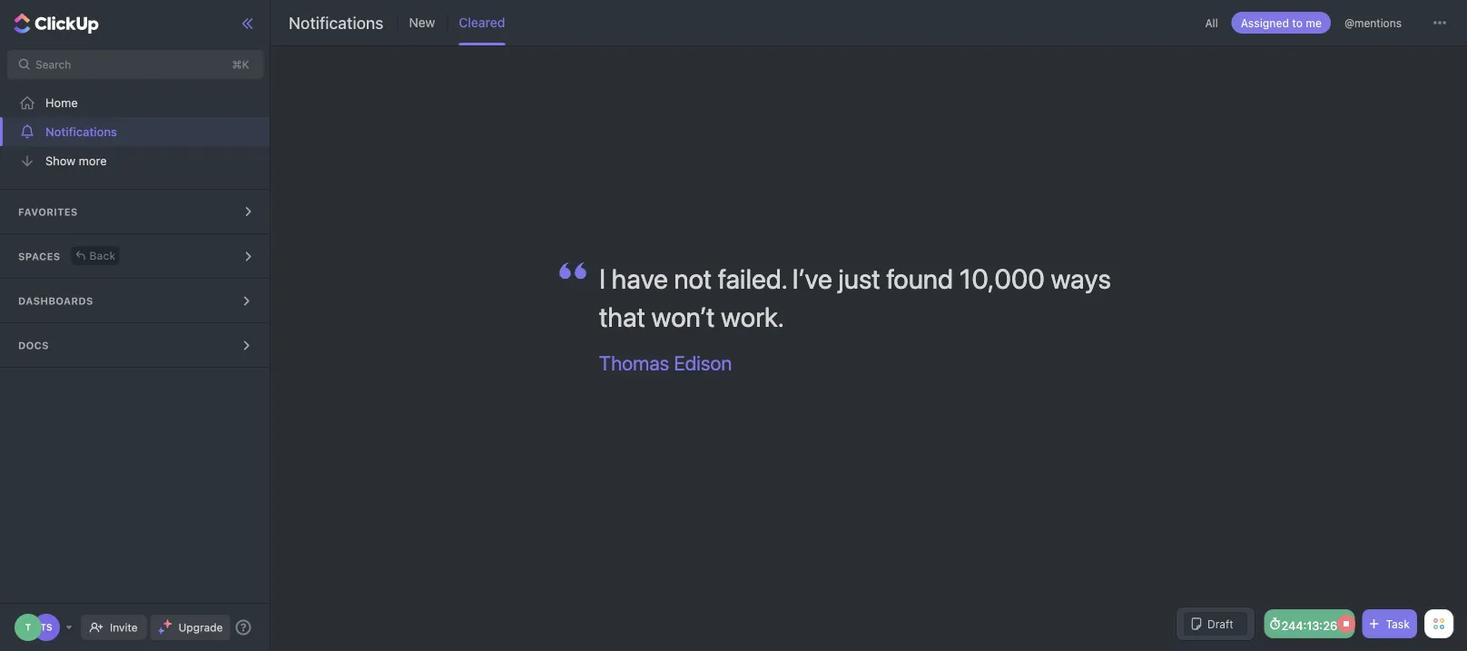 Task type: vqa. For each thing, say whether or not it's contained in the screenshot.
just
yes



Task type: describe. For each thing, give the bounding box(es) containing it.
to
[[1292, 16, 1303, 29]]

show
[[45, 154, 75, 168]]

just
[[838, 262, 881, 294]]

dashboards
[[18, 295, 93, 307]]

all
[[1205, 16, 1218, 29]]

home link
[[0, 88, 271, 117]]

back link
[[71, 247, 119, 265]]

ways
[[1051, 262, 1111, 294]]

not
[[674, 262, 712, 294]]

thomas
[[599, 350, 669, 374]]

have
[[612, 262, 668, 294]]

me
[[1306, 16, 1322, 29]]

assigned to me
[[1241, 16, 1322, 29]]

docs
[[18, 340, 49, 351]]

thomas edison
[[599, 350, 732, 374]]

back
[[89, 249, 116, 262]]

won't
[[651, 300, 715, 333]]

found
[[886, 262, 953, 294]]

work.
[[721, 300, 784, 333]]

10,000
[[959, 262, 1045, 294]]

i've
[[792, 262, 832, 294]]

spaces
[[18, 251, 60, 262]]

more
[[79, 154, 107, 168]]

i have not failed. i've just found 10,000 ways that won't work.
[[599, 262, 1111, 333]]

upgrade link
[[150, 615, 230, 640]]

favorites
[[18, 206, 78, 218]]

cleared
[[459, 15, 505, 30]]

t
[[25, 622, 31, 632]]



Task type: locate. For each thing, give the bounding box(es) containing it.
home
[[45, 96, 78, 109]]

⌘k
[[232, 58, 249, 71]]

assigned
[[1241, 16, 1289, 29]]

new
[[409, 15, 435, 30]]

sparkle svg 2 image
[[158, 627, 164, 634]]

task
[[1386, 617, 1410, 630]]

244:13:26
[[1282, 618, 1338, 632]]

upgrade
[[178, 621, 223, 634]]

0 horizontal spatial notifications
[[45, 125, 117, 138]]

failed.
[[718, 262, 786, 294]]

sparkle svg 1 image
[[163, 619, 172, 628]]

1 horizontal spatial notifications
[[289, 13, 384, 32]]

notifications up show more
[[45, 125, 117, 138]]

that
[[599, 300, 645, 333]]

sidebar navigation
[[0, 0, 274, 651]]

notifications left 'new'
[[289, 13, 384, 32]]

1 vertical spatial notifications
[[45, 125, 117, 138]]

notifications link
[[0, 117, 271, 146]]

0 vertical spatial notifications
[[289, 13, 384, 32]]

search
[[35, 58, 71, 71]]

@mentions
[[1345, 16, 1402, 29]]

notifications
[[289, 13, 384, 32], [45, 125, 117, 138]]

edison
[[674, 350, 732, 374]]

favorites button
[[0, 190, 271, 233]]

invite
[[110, 621, 138, 634]]

notifications inside 'link'
[[45, 125, 117, 138]]

ts
[[40, 622, 52, 632]]

i
[[599, 262, 606, 294]]

show more
[[45, 154, 107, 168]]



